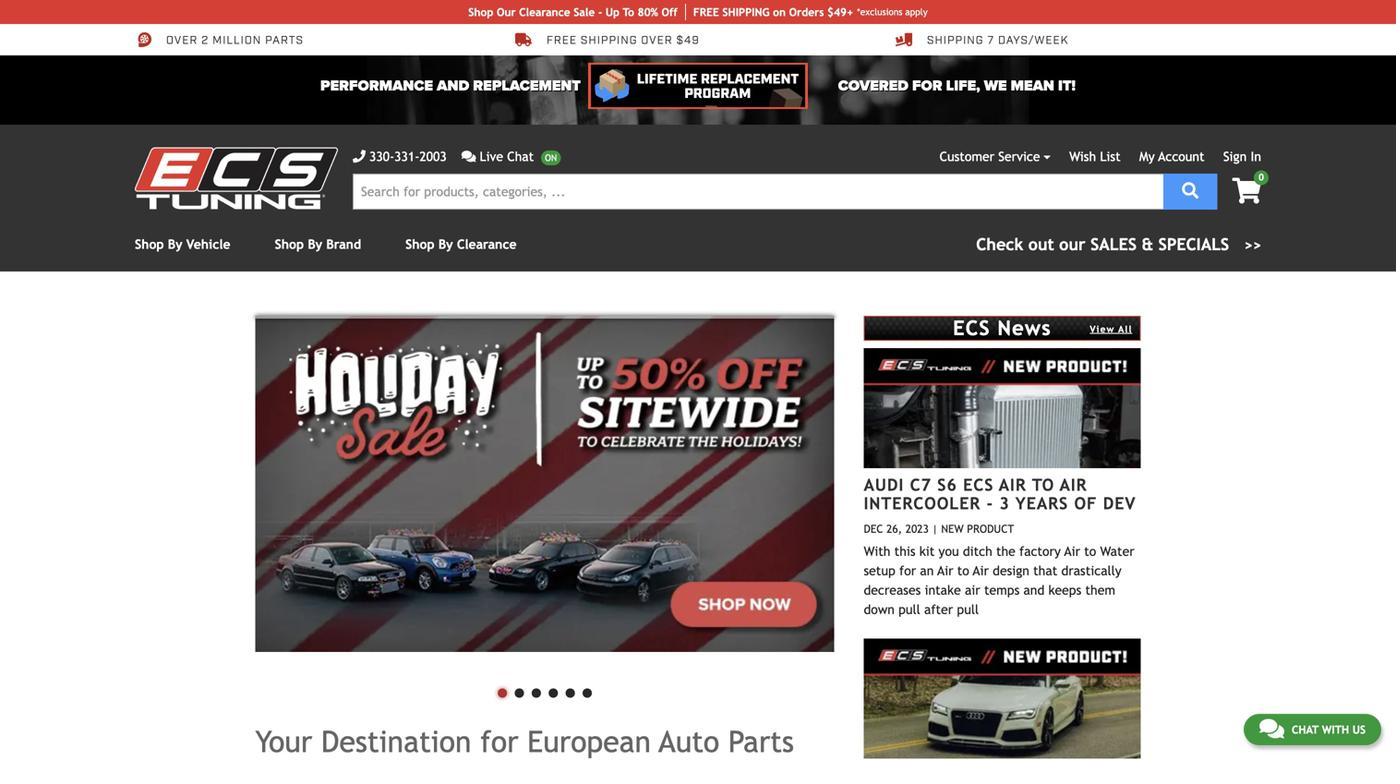 Task type: vqa. For each thing, say whether or not it's contained in the screenshot.
top 15)
no



Task type: locate. For each thing, give the bounding box(es) containing it.
- left 3 on the right bottom of page
[[987, 494, 994, 513]]

wish
[[1069, 149, 1096, 164]]

news
[[998, 316, 1052, 340]]

audi c7 s6 ecs air to air intercooler - 3 years of dev
[[864, 475, 1136, 513]]

free
[[547, 33, 577, 48]]

1 vertical spatial ecs
[[963, 475, 994, 494]]

shipping
[[581, 33, 638, 48]]

sales & specials
[[1091, 235, 1229, 254]]

clearance
[[519, 6, 570, 18], [457, 237, 517, 252]]

c7
[[910, 475, 932, 494]]

1 vertical spatial for
[[480, 724, 519, 759]]

comments image
[[1259, 718, 1284, 740]]

1 horizontal spatial to
[[1084, 544, 1096, 558]]

ecs
[[953, 316, 991, 340], [963, 475, 994, 494]]

shop left brand
[[275, 237, 304, 252]]

to up air
[[957, 563, 969, 578]]

1 horizontal spatial to
[[1032, 475, 1055, 494]]

in
[[1251, 149, 1261, 164]]

audi
[[864, 475, 904, 494]]

2003
[[420, 149, 447, 164]]

air
[[999, 475, 1027, 494], [1060, 475, 1087, 494], [1065, 544, 1080, 558], [938, 563, 953, 578], [973, 563, 989, 578]]

1 horizontal spatial chat
[[1292, 723, 1319, 736]]

chat right live
[[507, 149, 534, 164]]

this
[[895, 544, 916, 558]]

1 vertical spatial to
[[1032, 475, 1055, 494]]

•
[[494, 672, 511, 710], [511, 672, 528, 710], [528, 672, 545, 710], [545, 672, 562, 710], [562, 672, 579, 710], [579, 672, 596, 710]]

clearance for our
[[519, 6, 570, 18]]

covered for life, we mean it!
[[838, 77, 1076, 95]]

shop our clearance sale - up to 80% off link
[[468, 4, 686, 20]]

kit
[[920, 544, 935, 558]]

- left up
[[598, 6, 602, 18]]

1 horizontal spatial clearance
[[519, 6, 570, 18]]

2 horizontal spatial by
[[438, 237, 453, 252]]

1 • from the left
[[494, 672, 511, 710]]

customer
[[940, 149, 995, 164]]

specials
[[1159, 235, 1229, 254]]

shop for shop our clearance sale - up to 80% off
[[468, 6, 493, 18]]

shipping
[[927, 33, 984, 48]]

by left vehicle
[[168, 237, 182, 252]]

phone image
[[353, 150, 366, 163]]

shop left our
[[468, 6, 493, 18]]

to inside audi c7 s6 ecs air to air intercooler - 3 years of dev
[[1032, 475, 1055, 494]]

1 horizontal spatial by
[[308, 237, 322, 252]]

pull down air
[[957, 602, 979, 617]]

shipping 7 days/week
[[927, 33, 1069, 48]]

0 horizontal spatial by
[[168, 237, 182, 252]]

0 vertical spatial to
[[1084, 544, 1096, 558]]

for
[[899, 563, 916, 578], [480, 724, 519, 759]]

to right 3 on the right bottom of page
[[1032, 475, 1055, 494]]

view all
[[1090, 324, 1133, 334]]

dec 26, 2023 | new product with this kit you ditch the factory air to water setup for an air to air design that drastically decreases intake air temps and keeps them down pull after pull
[[864, 522, 1135, 617]]

setup
[[864, 563, 896, 578]]

1 horizontal spatial -
[[987, 494, 994, 513]]

account
[[1159, 149, 1205, 164]]

pull down decreases
[[899, 602, 921, 617]]

shop by vehicle
[[135, 237, 230, 252]]

1 vertical spatial to
[[957, 563, 969, 578]]

air up drastically
[[1065, 544, 1080, 558]]

4 • from the left
[[545, 672, 562, 710]]

1 vertical spatial -
[[987, 494, 994, 513]]

service
[[999, 149, 1040, 164]]

0 horizontal spatial for
[[480, 724, 519, 759]]

0 horizontal spatial -
[[598, 6, 602, 18]]

apply
[[905, 6, 928, 17]]

0 vertical spatial for
[[899, 563, 916, 578]]

temps
[[984, 582, 1020, 597]]

you
[[939, 544, 959, 558]]

80%
[[638, 6, 658, 18]]

0 horizontal spatial pull
[[899, 602, 921, 617]]

$49
[[676, 33, 700, 48]]

ecs right s6
[[963, 475, 994, 494]]

sales
[[1091, 235, 1137, 254]]

&
[[1142, 235, 1154, 254]]

shop right brand
[[405, 237, 435, 252]]

• • • • • •
[[494, 672, 596, 710]]

to right up
[[623, 6, 634, 18]]

ditch
[[963, 544, 993, 558]]

2 pull from the left
[[957, 602, 979, 617]]

on
[[773, 6, 786, 18]]

over 2 million parts link
[[135, 31, 304, 48]]

off
[[662, 6, 678, 18]]

chat with us
[[1292, 723, 1366, 736]]

*exclusions
[[857, 6, 903, 17]]

1 vertical spatial clearance
[[457, 237, 517, 252]]

1 pull from the left
[[899, 602, 921, 617]]

shop our clearance sale - up to 80% off
[[468, 6, 678, 18]]

with
[[1322, 723, 1349, 736]]

0 vertical spatial ecs
[[953, 316, 991, 340]]

sign in link
[[1223, 149, 1261, 164]]

view
[[1090, 324, 1115, 334]]

shop left vehicle
[[135, 237, 164, 252]]

performance
[[320, 77, 433, 95]]

1 horizontal spatial pull
[[957, 602, 979, 617]]

for down • • • • • •
[[480, 724, 519, 759]]

3 by from the left
[[438, 237, 453, 252]]

*exclusions apply link
[[857, 5, 928, 19]]

shop by vehicle link
[[135, 237, 230, 252]]

to
[[623, 6, 634, 18], [1032, 475, 1055, 494]]

to up drastically
[[1084, 544, 1096, 558]]

by down 2003
[[438, 237, 453, 252]]

2 by from the left
[[308, 237, 322, 252]]

0 horizontal spatial chat
[[507, 149, 534, 164]]

0 link
[[1218, 170, 1269, 205]]

mean
[[1011, 77, 1055, 95]]

search image
[[1182, 182, 1199, 199]]

ecs left news
[[953, 316, 991, 340]]

sale
[[574, 6, 595, 18]]

clearance down live
[[457, 237, 517, 252]]

0 vertical spatial chat
[[507, 149, 534, 164]]

free
[[693, 6, 719, 18]]

live
[[480, 149, 503, 164]]

chat left with
[[1292, 723, 1319, 736]]

0 vertical spatial clearance
[[519, 6, 570, 18]]

2
[[201, 33, 209, 48]]

0 vertical spatial -
[[598, 6, 602, 18]]

1 horizontal spatial for
[[899, 563, 916, 578]]

air
[[965, 582, 980, 597]]

over
[[166, 33, 198, 48]]

2023
[[906, 522, 929, 535]]

0 vertical spatial to
[[623, 6, 634, 18]]

1 by from the left
[[168, 237, 182, 252]]

orders
[[789, 6, 824, 18]]

for left 'an'
[[899, 563, 916, 578]]

by left brand
[[308, 237, 322, 252]]

shop for shop by brand
[[275, 237, 304, 252]]

all
[[1119, 324, 1133, 334]]

for inside dec 26, 2023 | new product with this kit you ditch the factory air to water setup for an air to air design that drastically decreases intake air temps and keeps them down pull after pull
[[899, 563, 916, 578]]

ecs inside audi c7 s6 ecs air to air intercooler - 3 years of dev
[[963, 475, 994, 494]]

0 horizontal spatial clearance
[[457, 237, 517, 252]]

pull
[[899, 602, 921, 617], [957, 602, 979, 617]]

chat
[[507, 149, 534, 164], [1292, 723, 1319, 736]]

clearance up free
[[519, 6, 570, 18]]



Task type: describe. For each thing, give the bounding box(es) containing it.
330-
[[369, 149, 394, 164]]

$49+
[[827, 6, 853, 18]]

free shipping over $49
[[547, 33, 700, 48]]

clearance for by
[[457, 237, 517, 252]]

performance and replacement
[[320, 77, 581, 95]]

- inside shop our clearance sale - up to 80% off link
[[598, 6, 602, 18]]

customer service
[[940, 149, 1040, 164]]

dec
[[864, 522, 883, 535]]

lifetime replacement program banner image
[[588, 63, 808, 109]]

intake
[[925, 582, 961, 597]]

3 • from the left
[[528, 672, 545, 710]]

and
[[1024, 582, 1045, 597]]

parts
[[728, 724, 794, 759]]

our
[[497, 6, 516, 18]]

shop by clearance link
[[405, 237, 517, 252]]

ship
[[723, 6, 745, 18]]

shop by brand link
[[275, 237, 361, 252]]

air down ditch
[[973, 563, 989, 578]]

your destination for european auto parts
[[255, 724, 794, 759]]

330-331-2003 link
[[353, 147, 447, 166]]

of
[[1074, 494, 1097, 513]]

sign
[[1223, 149, 1247, 164]]

destination
[[321, 724, 471, 759]]

over 2 million parts
[[166, 33, 304, 48]]

with
[[864, 544, 891, 558]]

shipping 7 days/week link
[[896, 31, 1069, 48]]

air right 'an'
[[938, 563, 953, 578]]

keeps
[[1049, 582, 1082, 597]]

my account link
[[1139, 149, 1205, 164]]

customer service button
[[940, 147, 1051, 166]]

down
[[864, 602, 895, 617]]

up
[[606, 6, 620, 18]]

sales & specials link
[[976, 232, 1261, 257]]

live chat link
[[461, 147, 561, 166]]

million
[[213, 33, 262, 48]]

generic - ecs holiday sale image
[[255, 316, 834, 652]]

wish list
[[1069, 149, 1121, 164]]

vehicle
[[186, 237, 230, 252]]

factory
[[1020, 544, 1061, 558]]

the
[[996, 544, 1016, 558]]

audi c7 s6 ecs air to air intercooler - 3 years of dev link
[[864, 475, 1136, 513]]

shopping cart image
[[1232, 178, 1261, 204]]

|
[[932, 522, 938, 535]]

years
[[1016, 494, 1069, 513]]

design
[[993, 563, 1030, 578]]

ecs news
[[953, 316, 1052, 340]]

replacement
[[473, 77, 581, 95]]

3
[[999, 494, 1010, 513]]

new
[[941, 522, 964, 535]]

life,
[[946, 77, 980, 95]]

european
[[527, 724, 651, 759]]

my account
[[1139, 149, 1205, 164]]

chat with us link
[[1244, 714, 1382, 745]]

shop by clearance
[[405, 237, 517, 252]]

by for vehicle
[[168, 237, 182, 252]]

we
[[984, 77, 1007, 95]]

product
[[967, 522, 1014, 535]]

brand
[[326, 237, 361, 252]]

shop for shop by vehicle
[[135, 237, 164, 252]]

your
[[255, 724, 312, 759]]

330-331-2003
[[369, 149, 447, 164]]

5 • from the left
[[562, 672, 579, 710]]

Search text field
[[353, 174, 1164, 210]]

it!
[[1058, 77, 1076, 95]]

ping
[[745, 6, 770, 18]]

auto
[[659, 724, 719, 759]]

air left 'dev'
[[1060, 475, 1087, 494]]

new ecs exterior upgrades for your c7 rs7 image
[[864, 638, 1141, 758]]

shop for shop by clearance
[[405, 237, 435, 252]]

my
[[1139, 149, 1155, 164]]

0 horizontal spatial to
[[957, 563, 969, 578]]

for
[[912, 77, 942, 95]]

list
[[1100, 149, 1121, 164]]

comments image
[[461, 150, 476, 163]]

after
[[924, 602, 953, 617]]

air up "product"
[[999, 475, 1027, 494]]

drastically
[[1061, 563, 1122, 578]]

over
[[641, 33, 673, 48]]

them
[[1086, 582, 1116, 597]]

7
[[988, 33, 995, 48]]

2 • from the left
[[511, 672, 528, 710]]

parts
[[265, 33, 304, 48]]

an
[[920, 563, 934, 578]]

ecs tuning image
[[135, 147, 338, 209]]

- inside audi c7 s6 ecs air to air intercooler - 3 years of dev
[[987, 494, 994, 513]]

intercooler
[[864, 494, 981, 513]]

free ship ping on orders $49+ *exclusions apply
[[693, 6, 928, 18]]

audi c7 s6 ecs air to air intercooler - 3 years of dev image
[[864, 348, 1141, 468]]

331-
[[394, 149, 420, 164]]

by for clearance
[[438, 237, 453, 252]]

by for brand
[[308, 237, 322, 252]]

live chat
[[480, 149, 534, 164]]

6 • from the left
[[579, 672, 596, 710]]

1 vertical spatial chat
[[1292, 723, 1319, 736]]

and
[[437, 77, 469, 95]]

shop by brand
[[275, 237, 361, 252]]

0 horizontal spatial to
[[623, 6, 634, 18]]



